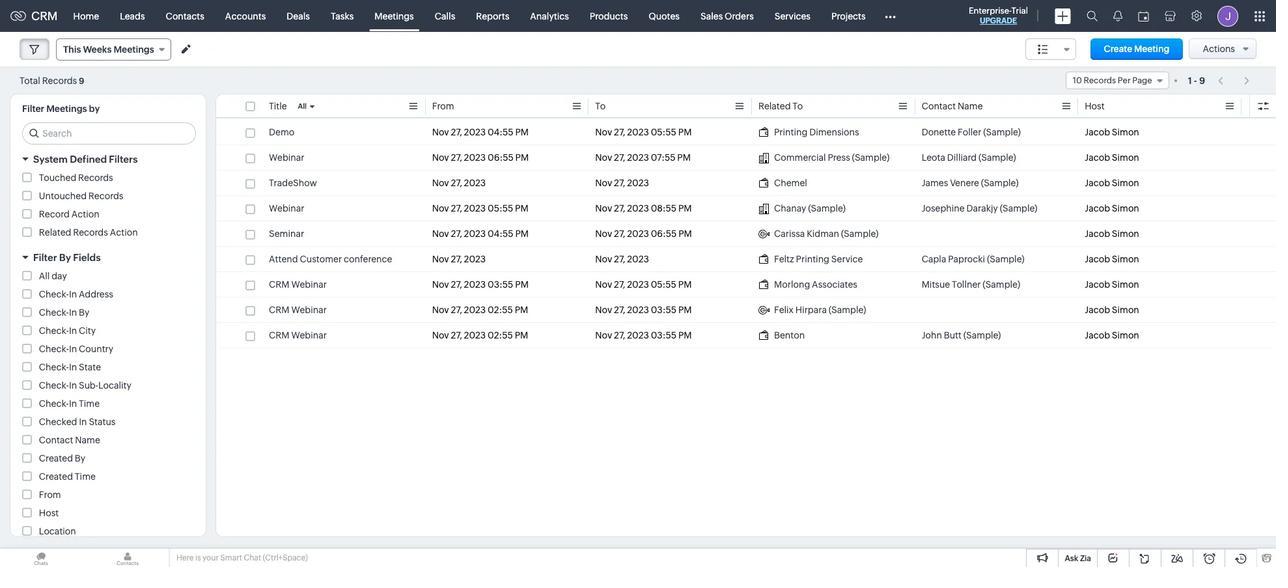 Task type: vqa. For each thing, say whether or not it's contained in the screenshot.
03:55 to the bottom
yes



Task type: describe. For each thing, give the bounding box(es) containing it.
(sample) for josephine darakjy (sample)
[[1000, 203, 1037, 214]]

05:55 for nov 27, 2023 03:55 pm
[[651, 279, 676, 290]]

butt
[[944, 330, 962, 341]]

nov 27, 2023 05:55 pm for nov 27, 2023 03:55 pm
[[595, 279, 692, 290]]

ask
[[1065, 554, 1078, 563]]

0 vertical spatial 03:55
[[488, 279, 513, 290]]

check- for check-in country
[[39, 344, 69, 354]]

1 vertical spatial name
[[75, 435, 100, 445]]

created by
[[39, 453, 85, 464]]

02:55 for felix hirpara (sample)
[[488, 305, 513, 315]]

accounts
[[225, 11, 266, 21]]

10 Records Per Page field
[[1066, 72, 1169, 89]]

meetings inside field
[[114, 44, 154, 55]]

in for by
[[69, 307, 77, 318]]

filter meetings by
[[22, 104, 100, 114]]

jacob for josephine darakjy (sample)
[[1085, 203, 1110, 214]]

nov 27, 2023 02:55 pm for benton
[[432, 330, 528, 341]]

(sample) for commercial press (sample)
[[852, 152, 890, 163]]

felix
[[774, 305, 794, 315]]

kidman
[[807, 229, 839, 239]]

printing dimensions link
[[758, 126, 859, 139]]

created for created time
[[39, 471, 73, 482]]

in for status
[[79, 417, 87, 427]]

check- for check-in sub-locality
[[39, 380, 69, 391]]

simon for josephine darakjy (sample)
[[1112, 203, 1139, 214]]

signals element
[[1106, 0, 1130, 32]]

related for related to
[[758, 101, 791, 111]]

josephine
[[922, 203, 965, 214]]

by for filter
[[59, 252, 71, 263]]

country
[[79, 344, 113, 354]]

04:55 for nov 27, 2023 06:55 pm
[[488, 229, 513, 239]]

address
[[79, 289, 113, 300]]

press
[[828, 152, 850, 163]]

sales orders
[[701, 11, 754, 21]]

meeting
[[1134, 44, 1170, 54]]

10
[[1073, 76, 1082, 85]]

1 to from the left
[[595, 101, 606, 111]]

total records 9
[[20, 75, 84, 86]]

attend
[[269, 254, 298, 264]]

3 crm webinar link from the top
[[269, 329, 327, 342]]

create menu element
[[1047, 0, 1079, 32]]

status
[[89, 417, 116, 427]]

search image
[[1087, 10, 1098, 21]]

in for address
[[69, 289, 77, 300]]

crm for benton
[[269, 330, 289, 341]]

attend customer conference link
[[269, 253, 392, 266]]

0 horizontal spatial meetings
[[46, 104, 87, 114]]

check- for check-in time
[[39, 398, 69, 409]]

smart
[[220, 553, 242, 563]]

josephine darakjy (sample)
[[922, 203, 1037, 214]]

chat
[[244, 553, 261, 563]]

05:55 for nov 27, 2023 04:55 pm
[[651, 127, 676, 137]]

08:55
[[651, 203, 677, 214]]

1 horizontal spatial contact name
[[922, 101, 983, 111]]

Other Modules field
[[876, 6, 904, 26]]

This Weeks Meetings field
[[56, 38, 171, 61]]

leota
[[922, 152, 945, 163]]

crm for felix hirpara (sample)
[[269, 305, 289, 315]]

(sample) for felix hirpara (sample)
[[829, 305, 866, 315]]

title
[[269, 101, 287, 111]]

8 jacob simon from the top
[[1085, 305, 1139, 315]]

mitsue tollner (sample)
[[922, 279, 1020, 290]]

capla
[[922, 254, 946, 264]]

tradeshow
[[269, 178, 317, 188]]

defined
[[70, 154, 107, 165]]

checked
[[39, 417, 77, 427]]

touched
[[39, 173, 76, 183]]

(sample) for donette foller (sample)
[[983, 127, 1021, 137]]

dilliard
[[947, 152, 977, 163]]

page
[[1132, 76, 1152, 85]]

zia
[[1080, 554, 1091, 563]]

records for 10
[[1084, 76, 1116, 85]]

1 horizontal spatial contact
[[922, 101, 956, 111]]

create menu image
[[1055, 8, 1071, 24]]

in for state
[[69, 362, 77, 372]]

contacts
[[166, 11, 204, 21]]

leads link
[[109, 0, 155, 32]]

0 vertical spatial time
[[79, 398, 100, 409]]

check- for check-in state
[[39, 362, 69, 372]]

nov 27, 2023 02:55 pm for felix hirpara (sample)
[[432, 305, 528, 315]]

0 vertical spatial nov 27, 2023 03:55 pm
[[432, 279, 529, 290]]

jacob for donette foller (sample)
[[1085, 127, 1110, 137]]

total
[[20, 75, 40, 86]]

here
[[176, 553, 194, 563]]

in for time
[[69, 398, 77, 409]]

feltz printing service
[[774, 254, 863, 264]]

jacob simon for mitsue tollner (sample)
[[1085, 279, 1139, 290]]

jacob simon for donette foller (sample)
[[1085, 127, 1139, 137]]

system defined filters
[[33, 154, 138, 165]]

deals link
[[276, 0, 320, 32]]

nov 27, 2023 08:55 pm
[[595, 203, 692, 214]]

check-in time
[[39, 398, 100, 409]]

03:55 for felix hirpara (sample)
[[651, 305, 677, 315]]

simon for capla paprocki (sample)
[[1112, 254, 1139, 264]]

3 crm webinar from the top
[[269, 330, 327, 341]]

(sample) for john butt (sample)
[[963, 330, 1001, 341]]

1 vertical spatial time
[[75, 471, 96, 482]]

by
[[89, 104, 100, 114]]

(sample) for carissa kidman (sample)
[[841, 229, 879, 239]]

size image
[[1038, 44, 1048, 55]]

leota dilliard (sample)
[[922, 152, 1016, 163]]

check- for check-in address
[[39, 289, 69, 300]]

leads
[[120, 11, 145, 21]]

nov 27, 2023 04:55 pm for nov 27, 2023 06:55 pm
[[432, 229, 529, 239]]

felix hirpara (sample)
[[774, 305, 866, 315]]

(sample) for capla paprocki (sample)
[[987, 254, 1025, 264]]

webinar link for nov 27, 2023 06:55 pm
[[269, 151, 304, 164]]

1
[[1188, 75, 1192, 86]]

per
[[1118, 76, 1131, 85]]

home
[[73, 11, 99, 21]]

records for total
[[42, 75, 77, 86]]

simon for mitsue tollner (sample)
[[1112, 279, 1139, 290]]

check-in country
[[39, 344, 113, 354]]

chanay (sample)
[[774, 203, 846, 214]]

8 jacob from the top
[[1085, 305, 1110, 315]]

services
[[775, 11, 811, 21]]

tradeshow link
[[269, 176, 317, 189]]

check-in state
[[39, 362, 101, 372]]

sales orders link
[[690, 0, 764, 32]]

chemel link
[[758, 176, 807, 189]]

printing inside "link"
[[796, 254, 829, 264]]

1 vertical spatial host
[[39, 508, 59, 518]]

benton
[[774, 330, 805, 341]]

check-in city
[[39, 326, 96, 336]]

upgrade
[[980, 16, 1017, 25]]

by for created
[[75, 453, 85, 464]]

1 horizontal spatial name
[[958, 101, 983, 111]]

(ctrl+space)
[[263, 553, 308, 563]]

0 horizontal spatial contact
[[39, 435, 73, 445]]

simon for james venere (sample)
[[1112, 178, 1139, 188]]

02:55 for benton
[[488, 330, 513, 341]]

record action
[[39, 209, 99, 219]]

1 horizontal spatial action
[[110, 227, 138, 238]]

1 vertical spatial contact name
[[39, 435, 100, 445]]

in for sub-
[[69, 380, 77, 391]]

created time
[[39, 471, 96, 482]]

james venere (sample)
[[922, 178, 1019, 188]]

darakjy
[[967, 203, 998, 214]]

-
[[1194, 75, 1197, 86]]

printing dimensions
[[774, 127, 859, 137]]

1 - 9
[[1188, 75, 1205, 86]]

check-in sub-locality
[[39, 380, 131, 391]]

service
[[831, 254, 863, 264]]

trial
[[1012, 6, 1028, 16]]

crm for morlong associates
[[269, 279, 289, 290]]

filters
[[109, 154, 138, 165]]

related records action
[[39, 227, 138, 238]]



Task type: locate. For each thing, give the bounding box(es) containing it.
check- down check-in country
[[39, 362, 69, 372]]

2 vertical spatial by
[[75, 453, 85, 464]]

0 vertical spatial contact name
[[922, 101, 983, 111]]

2 04:55 from the top
[[488, 229, 513, 239]]

2 jacob simon from the top
[[1085, 152, 1139, 163]]

jacob for james venere (sample)
[[1085, 178, 1110, 188]]

1 horizontal spatial 9
[[1199, 75, 1205, 86]]

in for city
[[69, 326, 77, 336]]

02:55
[[488, 305, 513, 315], [488, 330, 513, 341]]

conference
[[344, 254, 392, 264]]

0 horizontal spatial from
[[39, 490, 61, 500]]

0 vertical spatial nov 27, 2023 05:55 pm
[[595, 127, 692, 137]]

1 horizontal spatial from
[[432, 101, 454, 111]]

name down checked in status in the left of the page
[[75, 435, 100, 445]]

calls link
[[424, 0, 466, 32]]

created up created time
[[39, 453, 73, 464]]

0 vertical spatial printing
[[774, 127, 808, 137]]

crm webinar link
[[269, 278, 327, 291], [269, 303, 327, 316], [269, 329, 327, 342]]

1 jacob simon from the top
[[1085, 127, 1139, 137]]

1 02:55 from the top
[[488, 305, 513, 315]]

navigation
[[1212, 71, 1257, 90]]

0 vertical spatial related
[[758, 101, 791, 111]]

0 horizontal spatial nov 27, 2023 06:55 pm
[[432, 152, 529, 163]]

1 vertical spatial 04:55
[[488, 229, 513, 239]]

(sample) right tollner
[[983, 279, 1020, 290]]

9 for 1 - 9
[[1199, 75, 1205, 86]]

(sample) up service
[[841, 229, 879, 239]]

jacob simon for john butt (sample)
[[1085, 330, 1139, 341]]

create meeting
[[1104, 44, 1170, 54]]

in up check-in state
[[69, 344, 77, 354]]

simon for donette foller (sample)
[[1112, 127, 1139, 137]]

2 simon from the top
[[1112, 152, 1139, 163]]

related
[[758, 101, 791, 111], [39, 227, 71, 238]]

1 crm webinar from the top
[[269, 279, 327, 290]]

0 vertical spatial created
[[39, 453, 73, 464]]

nov 27, 2023 03:55 pm for felix hirpara (sample)
[[595, 305, 692, 315]]

2 crm webinar from the top
[[269, 305, 327, 315]]

system defined filters button
[[10, 148, 206, 171]]

by inside dropdown button
[[59, 252, 71, 263]]

1 simon from the top
[[1112, 127, 1139, 137]]

1 vertical spatial action
[[110, 227, 138, 238]]

0 vertical spatial name
[[958, 101, 983, 111]]

in left status
[[79, 417, 87, 427]]

0 vertical spatial by
[[59, 252, 71, 263]]

check- up the checked
[[39, 398, 69, 409]]

nov 27, 2023 04:55 pm for nov 27, 2023 05:55 pm
[[432, 127, 529, 137]]

josephine darakjy (sample) link
[[922, 202, 1037, 215]]

jacob for capla paprocki (sample)
[[1085, 254, 1110, 264]]

04:55
[[488, 127, 513, 137], [488, 229, 513, 239]]

paprocki
[[948, 254, 985, 264]]

check-
[[39, 289, 69, 300], [39, 307, 69, 318], [39, 326, 69, 336], [39, 344, 69, 354], [39, 362, 69, 372], [39, 380, 69, 391], [39, 398, 69, 409]]

is
[[195, 553, 201, 563]]

2 vertical spatial nov 27, 2023 05:55 pm
[[595, 279, 692, 290]]

created down created by
[[39, 471, 73, 482]]

2 nov 27, 2023 04:55 pm from the top
[[432, 229, 529, 239]]

simon
[[1112, 127, 1139, 137], [1112, 152, 1139, 163], [1112, 178, 1139, 188], [1112, 203, 1139, 214], [1112, 229, 1139, 239], [1112, 254, 1139, 264], [1112, 279, 1139, 290], [1112, 305, 1139, 315], [1112, 330, 1139, 341]]

04:55 for nov 27, 2023 05:55 pm
[[488, 127, 513, 137]]

webinar link down demo
[[269, 151, 304, 164]]

profile image
[[1218, 6, 1238, 26]]

demo link
[[269, 126, 294, 139]]

john butt (sample) link
[[922, 329, 1001, 342]]

related up printing dimensions 'link'
[[758, 101, 791, 111]]

0 horizontal spatial host
[[39, 508, 59, 518]]

deals
[[287, 11, 310, 21]]

in up checked in status in the left of the page
[[69, 398, 77, 409]]

printing up the commercial
[[774, 127, 808, 137]]

chemel
[[774, 178, 807, 188]]

this
[[63, 44, 81, 55]]

checked in status
[[39, 417, 116, 427]]

untouched
[[39, 191, 87, 201]]

(sample) right dilliard
[[979, 152, 1016, 163]]

webinar link up seminar
[[269, 202, 304, 215]]

time down sub-
[[79, 398, 100, 409]]

03:55 for benton
[[651, 330, 677, 341]]

0 vertical spatial host
[[1085, 101, 1105, 111]]

07:55
[[651, 152, 676, 163]]

name up foller
[[958, 101, 983, 111]]

1 nov 27, 2023 02:55 pm from the top
[[432, 305, 528, 315]]

0 vertical spatial 05:55
[[651, 127, 676, 137]]

morlong associates link
[[758, 278, 857, 291]]

nov 27, 2023
[[432, 178, 486, 188], [595, 178, 649, 188], [432, 254, 486, 264], [595, 254, 649, 264]]

0 horizontal spatial all
[[39, 271, 50, 281]]

4 check- from the top
[[39, 344, 69, 354]]

0 horizontal spatial 06:55
[[488, 152, 514, 163]]

0 vertical spatial nov 27, 2023 04:55 pm
[[432, 127, 529, 137]]

in left state
[[69, 362, 77, 372]]

5 check- from the top
[[39, 362, 69, 372]]

1 vertical spatial printing
[[796, 254, 829, 264]]

9 jacob from the top
[[1085, 330, 1110, 341]]

8 simon from the top
[[1112, 305, 1139, 315]]

crm webinar link for morlong
[[269, 278, 327, 291]]

1 horizontal spatial related
[[758, 101, 791, 111]]

foller
[[958, 127, 981, 137]]

2 vertical spatial crm webinar link
[[269, 329, 327, 342]]

by up created time
[[75, 453, 85, 464]]

check- up 'check-in city'
[[39, 307, 69, 318]]

home link
[[63, 0, 109, 32]]

(sample) right darakjy
[[1000, 203, 1037, 214]]

2 created from the top
[[39, 471, 73, 482]]

2 check- from the top
[[39, 307, 69, 318]]

host down the 10 records per page
[[1085, 101, 1105, 111]]

state
[[79, 362, 101, 372]]

(sample) right foller
[[983, 127, 1021, 137]]

check- down 'check-in city'
[[39, 344, 69, 354]]

check- down check-in by
[[39, 326, 69, 336]]

contacts link
[[155, 0, 215, 32]]

contact name up created by
[[39, 435, 100, 445]]

meetings left by
[[46, 104, 87, 114]]

9 inside total records 9
[[79, 76, 84, 86]]

2 vertical spatial nov 27, 2023 03:55 pm
[[595, 330, 692, 341]]

1 vertical spatial nov 27, 2023 05:55 pm
[[432, 203, 529, 214]]

nov 27, 2023 07:55 pm
[[595, 152, 691, 163]]

contact
[[922, 101, 956, 111], [39, 435, 73, 445]]

records for touched
[[78, 173, 113, 183]]

related for related records action
[[39, 227, 71, 238]]

6 jacob from the top
[[1085, 254, 1110, 264]]

untouched records
[[39, 191, 123, 201]]

mitsue
[[922, 279, 950, 290]]

2 vertical spatial 05:55
[[651, 279, 676, 290]]

1 nov 27, 2023 04:55 pm from the top
[[432, 127, 529, 137]]

0 vertical spatial 02:55
[[488, 305, 513, 315]]

associates
[[812, 279, 857, 290]]

2 vertical spatial crm webinar
[[269, 330, 327, 341]]

1 horizontal spatial to
[[793, 101, 803, 111]]

webinar
[[269, 152, 304, 163], [269, 203, 304, 214], [291, 279, 327, 290], [291, 305, 327, 315], [291, 330, 327, 341]]

0 vertical spatial meetings
[[375, 11, 414, 21]]

jacob simon for leota dilliard (sample)
[[1085, 152, 1139, 163]]

accounts link
[[215, 0, 276, 32]]

9 down this
[[79, 76, 84, 86]]

in left city
[[69, 326, 77, 336]]

9 simon from the top
[[1112, 330, 1139, 341]]

(sample) up darakjy
[[981, 178, 1019, 188]]

all day
[[39, 271, 67, 281]]

2 crm webinar link from the top
[[269, 303, 327, 316]]

(sample) for mitsue tollner (sample)
[[983, 279, 1020, 290]]

john butt (sample)
[[922, 330, 1001, 341]]

records for untouched
[[88, 191, 123, 201]]

filter by fields button
[[10, 246, 206, 269]]

1 created from the top
[[39, 453, 73, 464]]

records up fields
[[73, 227, 108, 238]]

(sample) for leota dilliard (sample)
[[979, 152, 1016, 163]]

in for country
[[69, 344, 77, 354]]

0 vertical spatial 04:55
[[488, 127, 513, 137]]

signals image
[[1113, 10, 1122, 21]]

check- down all day
[[39, 289, 69, 300]]

search element
[[1079, 0, 1106, 32]]

profile element
[[1210, 0, 1246, 32]]

0 horizontal spatial action
[[71, 209, 99, 219]]

1 vertical spatial nov 27, 2023 06:55 pm
[[595, 229, 692, 239]]

(sample)
[[983, 127, 1021, 137], [852, 152, 890, 163], [979, 152, 1016, 163], [981, 178, 1019, 188], [808, 203, 846, 214], [1000, 203, 1037, 214], [841, 229, 879, 239], [987, 254, 1025, 264], [983, 279, 1020, 290], [829, 305, 866, 315], [963, 330, 1001, 341]]

1 vertical spatial meetings
[[114, 44, 154, 55]]

3 simon from the top
[[1112, 178, 1139, 188]]

6 simon from the top
[[1112, 254, 1139, 264]]

2 vertical spatial meetings
[[46, 104, 87, 114]]

sales
[[701, 11, 723, 21]]

records down touched records
[[88, 191, 123, 201]]

feltz printing service link
[[758, 253, 863, 266]]

1 vertical spatial contact
[[39, 435, 73, 445]]

calendar image
[[1138, 11, 1149, 21]]

quotes
[[649, 11, 680, 21]]

filter for filter meetings by
[[22, 104, 44, 114]]

records down the defined
[[78, 173, 113, 183]]

all for all day
[[39, 271, 50, 281]]

host up location
[[39, 508, 59, 518]]

time down created by
[[75, 471, 96, 482]]

27,
[[451, 127, 462, 137], [614, 127, 625, 137], [451, 152, 462, 163], [614, 152, 625, 163], [451, 178, 462, 188], [614, 178, 625, 188], [451, 203, 462, 214], [614, 203, 625, 214], [451, 229, 462, 239], [614, 229, 625, 239], [451, 254, 462, 264], [614, 254, 625, 264], [451, 279, 462, 290], [614, 279, 625, 290], [451, 305, 462, 315], [614, 305, 625, 315], [451, 330, 462, 341], [614, 330, 625, 341]]

0 vertical spatial crm webinar
[[269, 279, 327, 290]]

1 crm webinar link from the top
[[269, 278, 327, 291]]

seminar
[[269, 229, 304, 239]]

meetings left calls
[[375, 11, 414, 21]]

7 jacob from the top
[[1085, 279, 1110, 290]]

1 vertical spatial from
[[39, 490, 61, 500]]

crm webinar link for felix
[[269, 303, 327, 316]]

1 vertical spatial filter
[[33, 252, 57, 263]]

check- for check-in city
[[39, 326, 69, 336]]

10 records per page
[[1073, 76, 1152, 85]]

by up day
[[59, 252, 71, 263]]

jacob for john butt (sample)
[[1085, 330, 1110, 341]]

3 jacob from the top
[[1085, 178, 1110, 188]]

(sample) down 'associates'
[[829, 305, 866, 315]]

row group
[[216, 120, 1276, 348]]

all right the title
[[298, 102, 307, 110]]

this weeks meetings
[[63, 44, 154, 55]]

crm
[[31, 9, 58, 23], [269, 279, 289, 290], [269, 305, 289, 315], [269, 330, 289, 341]]

0 vertical spatial crm webinar link
[[269, 278, 327, 291]]

7 jacob simon from the top
[[1085, 279, 1139, 290]]

0 vertical spatial nov 27, 2023 06:55 pm
[[432, 152, 529, 163]]

0 horizontal spatial related
[[39, 227, 71, 238]]

tasks
[[331, 11, 354, 21]]

services link
[[764, 0, 821, 32]]

in down check-in address in the left of the page
[[69, 307, 77, 318]]

0 horizontal spatial name
[[75, 435, 100, 445]]

meetings down the 'leads'
[[114, 44, 154, 55]]

(sample) up "carissa kidman (sample)"
[[808, 203, 846, 214]]

contact name
[[922, 101, 983, 111], [39, 435, 100, 445]]

filter for filter by fields
[[33, 252, 57, 263]]

contacts image
[[87, 549, 169, 567]]

3 check- from the top
[[39, 326, 69, 336]]

jacob for leota dilliard (sample)
[[1085, 152, 1110, 163]]

contact name up "donette"
[[922, 101, 983, 111]]

1 check- from the top
[[39, 289, 69, 300]]

projects link
[[821, 0, 876, 32]]

products
[[590, 11, 628, 21]]

nov 27, 2023 05:55 pm for nov 27, 2023 04:55 pm
[[595, 127, 692, 137]]

nov 27, 2023 03:55 pm
[[432, 279, 529, 290], [595, 305, 692, 315], [595, 330, 692, 341]]

1 vertical spatial related
[[39, 227, 71, 238]]

filter inside dropdown button
[[33, 252, 57, 263]]

2 webinar link from the top
[[269, 202, 304, 215]]

all left day
[[39, 271, 50, 281]]

mitsue tollner (sample) link
[[922, 278, 1020, 291]]

filter up all day
[[33, 252, 57, 263]]

0 vertical spatial from
[[432, 101, 454, 111]]

1 vertical spatial created
[[39, 471, 73, 482]]

created for created by
[[39, 453, 73, 464]]

2 02:55 from the top
[[488, 330, 513, 341]]

None field
[[1025, 38, 1076, 60]]

2 horizontal spatial meetings
[[375, 11, 414, 21]]

6 check- from the top
[[39, 380, 69, 391]]

simon for leota dilliard (sample)
[[1112, 152, 1139, 163]]

jacob simon for capla paprocki (sample)
[[1085, 254, 1139, 264]]

webinar for benton
[[291, 330, 327, 341]]

records right 10
[[1084, 76, 1116, 85]]

1 horizontal spatial nov 27, 2023 06:55 pm
[[595, 229, 692, 239]]

1 vertical spatial all
[[39, 271, 50, 281]]

5 jacob simon from the top
[[1085, 229, 1139, 239]]

1 vertical spatial nov 27, 2023 03:55 pm
[[595, 305, 692, 315]]

1 vertical spatial 05:55
[[488, 203, 513, 214]]

1 vertical spatial 06:55
[[651, 229, 677, 239]]

0 vertical spatial all
[[298, 102, 307, 110]]

fields
[[73, 252, 101, 263]]

crm webinar for felix
[[269, 305, 327, 315]]

webinar link for nov 27, 2023 05:55 pm
[[269, 202, 304, 215]]

0 vertical spatial action
[[71, 209, 99, 219]]

carissa kidman (sample) link
[[758, 227, 879, 240]]

action up related records action
[[71, 209, 99, 219]]

0 vertical spatial 06:55
[[488, 152, 514, 163]]

Search text field
[[23, 123, 195, 144]]

2 jacob from the top
[[1085, 152, 1110, 163]]

check- up check-in time
[[39, 380, 69, 391]]

filter by fields
[[33, 252, 101, 263]]

1 vertical spatial webinar link
[[269, 202, 304, 215]]

1 vertical spatial 03:55
[[651, 305, 677, 315]]

5 jacob from the top
[[1085, 229, 1110, 239]]

jacob for mitsue tollner (sample)
[[1085, 279, 1110, 290]]

2 to from the left
[[793, 101, 803, 111]]

(sample) right the press
[[852, 152, 890, 163]]

6 jacob simon from the top
[[1085, 254, 1139, 264]]

check- for check-in by
[[39, 307, 69, 318]]

reports
[[476, 11, 509, 21]]

projects
[[831, 11, 866, 21]]

carissa kidman (sample)
[[774, 229, 879, 239]]

seminar link
[[269, 227, 304, 240]]

1 webinar link from the top
[[269, 151, 304, 164]]

3 jacob simon from the top
[[1085, 178, 1139, 188]]

03:55
[[488, 279, 513, 290], [651, 305, 677, 315], [651, 330, 677, 341]]

(sample) right butt
[[963, 330, 1001, 341]]

nov 27, 2023 03:55 pm for benton
[[595, 330, 692, 341]]

to
[[595, 101, 606, 111], [793, 101, 803, 111]]

records for related
[[73, 227, 108, 238]]

sub-
[[79, 380, 98, 391]]

records up filter meetings by
[[42, 75, 77, 86]]

webinar for felix hirpara (sample)
[[291, 305, 327, 315]]

1 04:55 from the top
[[488, 127, 513, 137]]

touched records
[[39, 173, 113, 183]]

9 jacob simon from the top
[[1085, 330, 1139, 341]]

0 horizontal spatial 9
[[79, 76, 84, 86]]

1 vertical spatial 02:55
[[488, 330, 513, 341]]

donette foller (sample)
[[922, 127, 1021, 137]]

printing up morlong associates
[[796, 254, 829, 264]]

commercial press (sample) link
[[758, 151, 890, 164]]

4 simon from the top
[[1112, 203, 1139, 214]]

contact up "donette"
[[922, 101, 956, 111]]

0 horizontal spatial to
[[595, 101, 606, 111]]

meetings link
[[364, 0, 424, 32]]

here is your smart chat (ctrl+space)
[[176, 553, 308, 563]]

action up the filter by fields dropdown button
[[110, 227, 138, 238]]

in up check-in by
[[69, 289, 77, 300]]

1 horizontal spatial all
[[298, 102, 307, 110]]

create meeting button
[[1091, 38, 1183, 60]]

2 vertical spatial 03:55
[[651, 330, 677, 341]]

2 nov 27, 2023 02:55 pm from the top
[[432, 330, 528, 341]]

related down the record
[[39, 227, 71, 238]]

1 vertical spatial by
[[79, 307, 89, 318]]

records inside 10 records per page field
[[1084, 76, 1116, 85]]

5 simon from the top
[[1112, 229, 1139, 239]]

nov 27, 2023 04:55 pm
[[432, 127, 529, 137], [432, 229, 529, 239]]

1 vertical spatial crm webinar
[[269, 305, 327, 315]]

0 vertical spatial nov 27, 2023 02:55 pm
[[432, 305, 528, 315]]

hirpara
[[795, 305, 827, 315]]

jacob simon
[[1085, 127, 1139, 137], [1085, 152, 1139, 163], [1085, 178, 1139, 188], [1085, 203, 1139, 214], [1085, 229, 1139, 239], [1085, 254, 1139, 264], [1085, 279, 1139, 290], [1085, 305, 1139, 315], [1085, 330, 1139, 341]]

crm webinar for morlong
[[269, 279, 327, 290]]

1 horizontal spatial host
[[1085, 101, 1105, 111]]

7 check- from the top
[[39, 398, 69, 409]]

filter down total
[[22, 104, 44, 114]]

host
[[1085, 101, 1105, 111], [39, 508, 59, 518]]

feltz
[[774, 254, 794, 264]]

printing inside 'link'
[[774, 127, 808, 137]]

jacob
[[1085, 127, 1110, 137], [1085, 152, 1110, 163], [1085, 178, 1110, 188], [1085, 203, 1110, 214], [1085, 229, 1110, 239], [1085, 254, 1110, 264], [1085, 279, 1110, 290], [1085, 305, 1110, 315], [1085, 330, 1110, 341]]

all
[[298, 102, 307, 110], [39, 271, 50, 281]]

1 jacob from the top
[[1085, 127, 1110, 137]]

created
[[39, 453, 73, 464], [39, 471, 73, 482]]

all for all
[[298, 102, 307, 110]]

1 vertical spatial nov 27, 2023 02:55 pm
[[432, 330, 528, 341]]

by up city
[[79, 307, 89, 318]]

demo
[[269, 127, 294, 137]]

1 vertical spatial nov 27, 2023 04:55 pm
[[432, 229, 529, 239]]

4 jacob simon from the top
[[1085, 203, 1139, 214]]

donette
[[922, 127, 956, 137]]

james venere (sample) link
[[922, 176, 1019, 189]]

9 for total records 9
[[79, 76, 84, 86]]

(sample) for james venere (sample)
[[981, 178, 1019, 188]]

1 horizontal spatial meetings
[[114, 44, 154, 55]]

crm webinar
[[269, 279, 327, 290], [269, 305, 327, 315], [269, 330, 327, 341]]

7 simon from the top
[[1112, 279, 1139, 290]]

benton link
[[758, 329, 805, 342]]

1 horizontal spatial 06:55
[[651, 229, 677, 239]]

webinar for morlong associates
[[291, 279, 327, 290]]

row group containing demo
[[216, 120, 1276, 348]]

4 jacob from the top
[[1085, 203, 1110, 214]]

(sample) right paprocki
[[987, 254, 1025, 264]]

morlong
[[774, 279, 810, 290]]

1 vertical spatial crm webinar link
[[269, 303, 327, 316]]

chats image
[[0, 549, 82, 567]]

jacob simon for james venere (sample)
[[1085, 178, 1139, 188]]

0 vertical spatial contact
[[922, 101, 956, 111]]

0 vertical spatial webinar link
[[269, 151, 304, 164]]

in left sub-
[[69, 380, 77, 391]]

0 horizontal spatial contact name
[[39, 435, 100, 445]]

related to
[[758, 101, 803, 111]]

(sample) inside 'link'
[[852, 152, 890, 163]]

9 right -
[[1199, 75, 1205, 86]]

9
[[1199, 75, 1205, 86], [79, 76, 84, 86]]

venere
[[950, 178, 979, 188]]

0 vertical spatial filter
[[22, 104, 44, 114]]

simon for john butt (sample)
[[1112, 330, 1139, 341]]

ask zia
[[1065, 554, 1091, 563]]

contact down the checked
[[39, 435, 73, 445]]

jacob simon for josephine darakjy (sample)
[[1085, 203, 1139, 214]]



